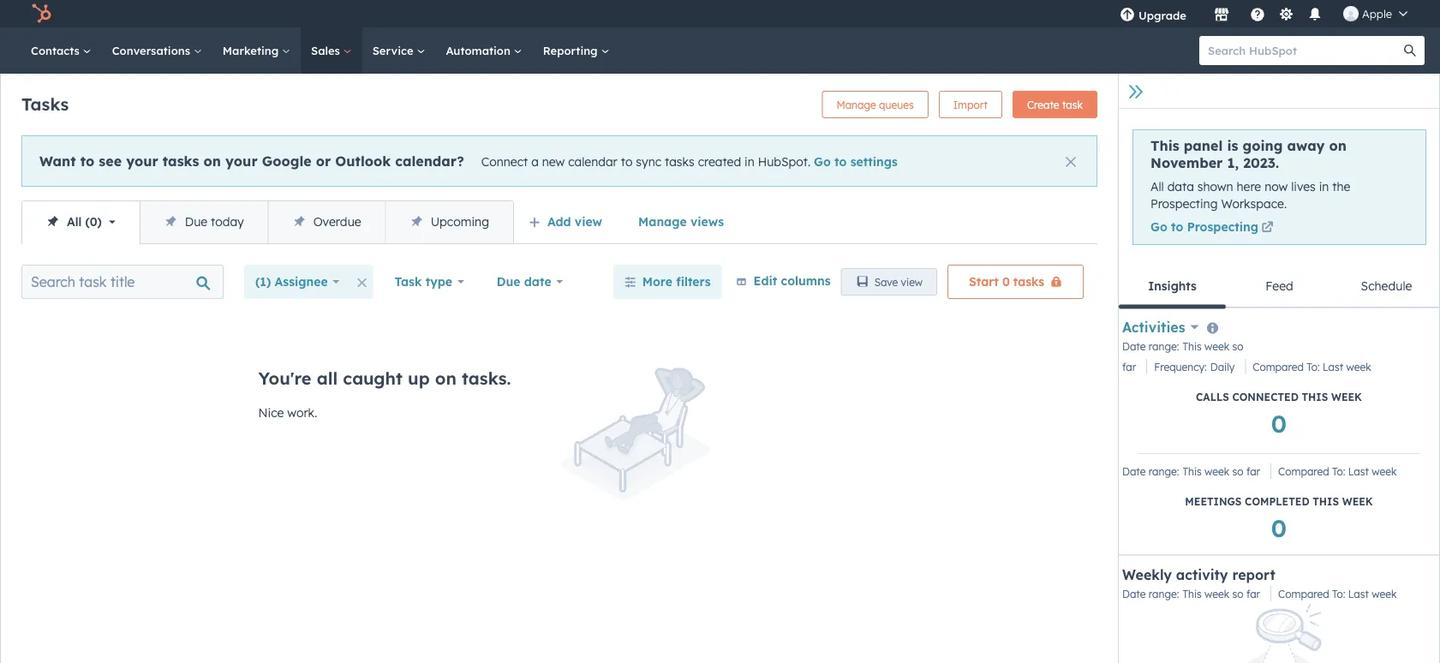 Task type: vqa. For each thing, say whether or not it's contained in the screenshot.
Deals banner
no



Task type: describe. For each thing, give the bounding box(es) containing it.
more
[[642, 274, 672, 289]]

2 vertical spatial compared to: last week
[[1278, 587, 1397, 600]]

feed
[[1266, 278, 1293, 293]]

apple button
[[1333, 0, 1418, 27]]

apple
[[1362, 6, 1392, 21]]

to left settings
[[834, 154, 847, 169]]

want
[[39, 152, 76, 169]]

upcoming
[[431, 214, 489, 229]]

so inside meetings completed this week element
[[1232, 465, 1244, 478]]

created
[[698, 154, 741, 169]]

help image
[[1250, 8, 1265, 23]]

navigation containing all
[[21, 200, 514, 244]]

outlook
[[335, 152, 391, 169]]

3 range: from the top
[[1149, 587, 1179, 600]]

filters
[[676, 274, 711, 289]]

data
[[1167, 179, 1194, 194]]

to down data
[[1171, 219, 1183, 234]]

connect
[[481, 154, 528, 169]]

calls connected this week element
[[1122, 336, 1436, 446]]

1 vertical spatial prospecting
[[1187, 219, 1258, 234]]

save
[[874, 275, 898, 288]]

going
[[1243, 137, 1283, 154]]

manage for manage queues
[[836, 98, 876, 111]]

this inside this week so far
[[1183, 340, 1202, 353]]

google
[[262, 152, 311, 169]]

in inside want to see your tasks on your google or outlook calendar? alert
[[745, 154, 755, 169]]

this panel is going away on november 1, 2023.
[[1151, 137, 1347, 171]]

in inside all data shown here now lives in the prospecting workspace.
[[1319, 179, 1329, 194]]

schedule link
[[1333, 265, 1440, 307]]

add view button
[[517, 205, 617, 239]]

add
[[547, 214, 571, 229]]

service
[[372, 43, 417, 57]]

close image
[[1066, 157, 1076, 167]]

upgrade
[[1138, 8, 1186, 22]]

import link
[[939, 91, 1002, 118]]

this inside this panel is going away on november 1, 2023.
[[1151, 137, 1179, 154]]

upgrade image
[[1120, 8, 1135, 23]]

task
[[394, 274, 422, 289]]

activities button
[[1122, 317, 1199, 337]]

marketing
[[223, 43, 282, 57]]

far inside meetings completed this week element
[[1246, 465, 1260, 478]]

automation link
[[436, 27, 533, 74]]

date inside meetings completed this week element
[[1122, 465, 1146, 478]]

nice work.
[[258, 405, 317, 420]]

range: inside "calls connected this week" element
[[1149, 340, 1179, 353]]

upcoming link
[[385, 201, 513, 243]]

date inside "calls connected this week" element
[[1122, 340, 1146, 353]]

you're all caught up on tasks.
[[258, 368, 511, 389]]

add view
[[547, 214, 602, 229]]

import
[[953, 98, 988, 111]]

on for tasks
[[204, 152, 221, 169]]

hubspot.
[[758, 154, 811, 169]]

compared inside "calls connected this week" element
[[1253, 360, 1304, 373]]

create
[[1027, 98, 1059, 111]]

create task link
[[1013, 91, 1097, 118]]

(1)
[[255, 274, 271, 289]]

due today
[[185, 214, 244, 229]]

task type button
[[383, 265, 475, 299]]

manage views
[[638, 214, 724, 229]]

prospecting inside all data shown here now lives in the prospecting workspace.
[[1151, 196, 1218, 211]]

schedule
[[1361, 278, 1412, 293]]

queues
[[879, 98, 914, 111]]

insights
[[1148, 278, 1197, 293]]

assignee
[[275, 274, 328, 289]]

here
[[1237, 179, 1261, 194]]

save view button
[[841, 268, 937, 296]]

this week so far
[[1122, 340, 1244, 373]]

save view
[[874, 275, 923, 288]]

calendar?
[[395, 152, 464, 169]]

tasks inside "button"
[[1013, 274, 1044, 289]]

edit columns button
[[736, 270, 831, 292]]

week inside this week so far
[[1205, 340, 1229, 353]]

2023.
[[1243, 154, 1279, 171]]

marketplaces button
[[1204, 0, 1240, 27]]

create task
[[1027, 98, 1083, 111]]

conversations link
[[102, 27, 212, 74]]

caught
[[343, 368, 403, 389]]

panel
[[1184, 137, 1223, 154]]

edit
[[754, 273, 777, 288]]

0 button for meetings completed this week element
[[1271, 511, 1287, 544]]

today
[[211, 214, 244, 229]]

due for due date
[[497, 274, 520, 289]]

is
[[1227, 137, 1238, 154]]

start 0 tasks button
[[948, 265, 1084, 299]]

more filters link
[[613, 265, 722, 299]]

november
[[1151, 154, 1223, 171]]

want to see your tasks on your google or outlook calendar?
[[39, 152, 464, 169]]

view for save view
[[901, 275, 923, 288]]

or
[[316, 152, 331, 169]]

)
[[97, 214, 102, 229]]

Search HubSpot search field
[[1199, 36, 1409, 65]]

last inside "calls connected this week" element
[[1323, 360, 1343, 373]]

a
[[531, 154, 539, 169]]

0 button for "calls connected this week" element
[[1271, 407, 1287, 439]]

start
[[969, 274, 999, 289]]

weekly
[[1122, 566, 1172, 583]]

help button
[[1243, 0, 1272, 27]]

so inside this week so far
[[1232, 340, 1244, 353]]

due for due today
[[185, 214, 207, 229]]

all for all data shown here now lives in the prospecting workspace.
[[1151, 179, 1164, 194]]

0 inside "calls connected this week" element
[[1271, 408, 1287, 438]]

contacts
[[31, 43, 83, 57]]

type
[[425, 274, 452, 289]]



Task type: locate. For each thing, give the bounding box(es) containing it.
manage inside tasks "banner"
[[836, 98, 876, 111]]

see
[[99, 152, 122, 169]]

on for away
[[1329, 137, 1347, 154]]

far inside this week so far
[[1122, 360, 1136, 373]]

activity
[[1176, 566, 1228, 583]]

views
[[690, 214, 724, 229]]

manage left views
[[638, 214, 687, 229]]

this
[[1151, 137, 1179, 154], [1183, 340, 1202, 353], [1183, 465, 1202, 478], [1183, 587, 1202, 600]]

manage
[[836, 98, 876, 111], [638, 214, 687, 229]]

tasks.
[[462, 368, 511, 389]]

sales link
[[301, 27, 362, 74]]

prospecting down the workspace.
[[1187, 219, 1258, 234]]

calendar
[[568, 154, 618, 169]]

search button
[[1396, 36, 1425, 65]]

view for add view
[[575, 214, 602, 229]]

2 date from the top
[[1122, 465, 1146, 478]]

tasks up the due today link
[[163, 152, 199, 169]]

1 horizontal spatial go
[[1151, 219, 1167, 234]]

0 vertical spatial to:
[[1307, 360, 1320, 373]]

more filters
[[642, 274, 711, 289]]

0 button inside "calls connected this week" element
[[1271, 407, 1287, 439]]

insights link
[[1119, 265, 1226, 309]]

0 vertical spatial compared
[[1253, 360, 1304, 373]]

0 vertical spatial 0 button
[[1271, 407, 1287, 439]]

2 date range: this week so far from the top
[[1122, 587, 1260, 600]]

sync
[[636, 154, 661, 169]]

1 so from the top
[[1232, 340, 1244, 353]]

1 vertical spatial date
[[1122, 465, 1146, 478]]

due date
[[497, 274, 551, 289]]

go right the hubspot.
[[814, 154, 831, 169]]

to:
[[1307, 360, 1320, 373], [1332, 465, 1345, 478], [1332, 587, 1345, 600]]

1 vertical spatial manage
[[638, 214, 687, 229]]

2 so from the top
[[1232, 465, 1244, 478]]

reporting
[[543, 43, 601, 57]]

1 vertical spatial 0 button
[[1271, 511, 1287, 544]]

far down "calls connected this week" element
[[1246, 465, 1260, 478]]

compared
[[1253, 360, 1304, 373], [1278, 465, 1329, 478], [1278, 587, 1329, 600]]

0 vertical spatial compared to: last week
[[1253, 360, 1371, 373]]

link opens in a new window image
[[1261, 222, 1273, 234]]

1 horizontal spatial due
[[497, 274, 520, 289]]

0 button
[[1271, 407, 1287, 439], [1271, 511, 1287, 544]]

the
[[1332, 179, 1351, 194]]

you're
[[258, 368, 311, 389]]

0 vertical spatial go
[[814, 154, 831, 169]]

0 horizontal spatial manage
[[638, 214, 687, 229]]

0 right start
[[1002, 274, 1010, 289]]

1 vertical spatial far
[[1246, 465, 1260, 478]]

0 horizontal spatial due
[[185, 214, 207, 229]]

2 0 button from the top
[[1271, 511, 1287, 544]]

due today link
[[139, 201, 268, 243]]

0 horizontal spatial your
[[126, 152, 158, 169]]

menu containing apple
[[1108, 0, 1420, 27]]

3 so from the top
[[1232, 587, 1244, 600]]

service link
[[362, 27, 436, 74]]

far down report
[[1246, 587, 1260, 600]]

want to see your tasks on your google or outlook calendar? alert
[[21, 135, 1097, 187]]

view inside popup button
[[575, 214, 602, 229]]

settings
[[850, 154, 898, 169]]

2 vertical spatial compared
[[1278, 587, 1329, 600]]

settings link
[[1276, 5, 1297, 23]]

1 horizontal spatial in
[[1319, 179, 1329, 194]]

0 horizontal spatial tasks
[[163, 152, 199, 169]]

compared to: last week
[[1253, 360, 1371, 373], [1278, 465, 1397, 478], [1278, 587, 1397, 600]]

edit columns
[[754, 273, 831, 288]]

Search task title search field
[[21, 265, 224, 299]]

on right away
[[1329, 137, 1347, 154]]

1 date range: this week so far from the top
[[1122, 465, 1260, 478]]

week
[[1205, 340, 1229, 353], [1346, 360, 1371, 373], [1205, 465, 1229, 478], [1372, 465, 1397, 478], [1205, 587, 1229, 600], [1372, 587, 1397, 600]]

frequency:
[[1154, 360, 1207, 373]]

to left see
[[80, 152, 94, 169]]

compared to: last week inside meetings completed this week element
[[1278, 465, 1397, 478]]

meetings completed this week element
[[1122, 461, 1436, 551]]

0 vertical spatial due
[[185, 214, 207, 229]]

2 your from the left
[[225, 152, 258, 169]]

all
[[317, 368, 338, 389]]

due
[[185, 214, 207, 229], [497, 274, 520, 289]]

navigation
[[21, 200, 514, 244]]

1 vertical spatial go
[[1151, 219, 1167, 234]]

2 vertical spatial last
[[1348, 587, 1369, 600]]

1 date from the top
[[1122, 340, 1146, 353]]

due left today
[[185, 214, 207, 229]]

2 vertical spatial to:
[[1332, 587, 1345, 600]]

2 horizontal spatial tasks
[[1013, 274, 1044, 289]]

2 vertical spatial date
[[1122, 587, 1146, 600]]

tab list
[[1119, 265, 1440, 309]]

all ( 0 )
[[67, 214, 102, 229]]

nice
[[258, 405, 284, 420]]

go down data
[[1151, 219, 1167, 234]]

0 vertical spatial in
[[745, 154, 755, 169]]

range: inside meetings completed this week element
[[1149, 465, 1179, 478]]

1 vertical spatial view
[[901, 275, 923, 288]]

0 vertical spatial last
[[1323, 360, 1343, 373]]

1 vertical spatial due
[[497, 274, 520, 289]]

task type
[[394, 274, 452, 289]]

0 up meetings completed this week element
[[1271, 408, 1287, 438]]

far down date range:
[[1122, 360, 1136, 373]]

0 button up report
[[1271, 511, 1287, 544]]

manage views link
[[627, 205, 735, 239]]

tasks right start
[[1013, 274, 1044, 289]]

0 button inside meetings completed this week element
[[1271, 511, 1287, 544]]

your left google
[[225, 152, 258, 169]]

in right the created
[[745, 154, 755, 169]]

bob builder image
[[1343, 6, 1359, 21]]

0 horizontal spatial on
[[204, 152, 221, 169]]

2 range: from the top
[[1149, 465, 1179, 478]]

range:
[[1149, 340, 1179, 353], [1149, 465, 1179, 478], [1149, 587, 1179, 600]]

marketplaces image
[[1214, 8, 1229, 23]]

away
[[1287, 137, 1325, 154]]

0 up 'search task title' "search field"
[[90, 214, 97, 229]]

1 vertical spatial so
[[1232, 465, 1244, 478]]

to: inside meetings completed this week element
[[1332, 465, 1345, 478]]

new
[[542, 154, 565, 169]]

report
[[1232, 566, 1275, 583]]

to
[[80, 152, 94, 169], [621, 154, 633, 169], [834, 154, 847, 169], [1171, 219, 1183, 234]]

prospecting down data
[[1151, 196, 1218, 211]]

due left date
[[497, 274, 520, 289]]

lives
[[1291, 179, 1316, 194]]

sales
[[311, 43, 343, 57]]

2 vertical spatial far
[[1246, 587, 1260, 600]]

tasks banner
[[21, 86, 1097, 118]]

date range: this week so far inside meetings completed this week element
[[1122, 465, 1260, 478]]

0 horizontal spatial all
[[67, 214, 82, 229]]

1 horizontal spatial your
[[225, 152, 258, 169]]

go to prospecting
[[1151, 219, 1258, 234]]

view
[[575, 214, 602, 229], [901, 275, 923, 288]]

0 vertical spatial all
[[1151, 179, 1164, 194]]

feed link
[[1226, 265, 1333, 307]]

task
[[1062, 98, 1083, 111]]

1 horizontal spatial view
[[901, 275, 923, 288]]

go to settings link
[[814, 154, 898, 169]]

1 vertical spatial to:
[[1332, 465, 1345, 478]]

to: inside "calls connected this week" element
[[1307, 360, 1320, 373]]

0 vertical spatial date range: this week so far
[[1122, 465, 1260, 478]]

2 vertical spatial so
[[1232, 587, 1244, 600]]

menu
[[1108, 0, 1420, 27]]

view inside "button"
[[901, 275, 923, 288]]

settings image
[[1279, 7, 1294, 23]]

1 horizontal spatial tasks
[[665, 154, 695, 169]]

on inside alert
[[204, 152, 221, 169]]

0 vertical spatial prospecting
[[1151, 196, 1218, 211]]

compared to: last week inside "calls connected this week" element
[[1253, 360, 1371, 373]]

hubspot link
[[21, 3, 64, 24]]

on up due today
[[204, 152, 221, 169]]

work.
[[287, 405, 317, 420]]

tasks
[[163, 152, 199, 169], [665, 154, 695, 169], [1013, 274, 1044, 289]]

in left the
[[1319, 179, 1329, 194]]

to left the sync
[[621, 154, 633, 169]]

0 horizontal spatial go
[[814, 154, 831, 169]]

overdue
[[313, 214, 361, 229]]

0 vertical spatial range:
[[1149, 340, 1179, 353]]

0 button up meetings completed this week element
[[1271, 407, 1287, 439]]

marketing link
[[212, 27, 301, 74]]

tasks right the sync
[[665, 154, 695, 169]]

far
[[1122, 360, 1136, 373], [1246, 465, 1260, 478], [1246, 587, 1260, 600]]

0 vertical spatial date
[[1122, 340, 1146, 353]]

tab list containing insights
[[1119, 265, 1440, 309]]

1 range: from the top
[[1149, 340, 1179, 353]]

date
[[524, 274, 551, 289]]

date range: this week so far
[[1122, 465, 1260, 478], [1122, 587, 1260, 600]]

0 vertical spatial view
[[575, 214, 602, 229]]

0 vertical spatial manage
[[836, 98, 876, 111]]

(1) assignee
[[255, 274, 328, 289]]

all left (
[[67, 214, 82, 229]]

1 0 button from the top
[[1271, 407, 1287, 439]]

1 vertical spatial date range: this week so far
[[1122, 587, 1260, 600]]

compared inside meetings completed this week element
[[1278, 465, 1329, 478]]

0 inside meetings completed this week element
[[1271, 513, 1287, 543]]

last
[[1323, 360, 1343, 373], [1348, 465, 1369, 478], [1348, 587, 1369, 600]]

view right add
[[575, 214, 602, 229]]

reporting link
[[533, 27, 620, 74]]

1 vertical spatial all
[[67, 214, 82, 229]]

up
[[408, 368, 430, 389]]

all for all ( 0 )
[[67, 214, 82, 229]]

1 vertical spatial range:
[[1149, 465, 1179, 478]]

view right save
[[901, 275, 923, 288]]

manage queues
[[836, 98, 914, 111]]

1 horizontal spatial on
[[435, 368, 457, 389]]

1 vertical spatial in
[[1319, 179, 1329, 194]]

0 horizontal spatial view
[[575, 214, 602, 229]]

1 vertical spatial compared
[[1278, 465, 1329, 478]]

1 vertical spatial last
[[1348, 465, 1369, 478]]

start 0 tasks
[[969, 274, 1044, 289]]

2 vertical spatial range:
[[1149, 587, 1179, 600]]

1,
[[1227, 154, 1239, 171]]

so
[[1232, 340, 1244, 353], [1232, 465, 1244, 478], [1232, 587, 1244, 600]]

date range:
[[1122, 340, 1179, 353]]

1 your from the left
[[126, 152, 158, 169]]

shown
[[1197, 179, 1233, 194]]

your right see
[[126, 152, 158, 169]]

your
[[126, 152, 158, 169], [225, 152, 258, 169]]

0 vertical spatial so
[[1232, 340, 1244, 353]]

search image
[[1404, 45, 1416, 57]]

go inside alert
[[814, 154, 831, 169]]

0 up report
[[1271, 513, 1287, 543]]

0
[[90, 214, 97, 229], [1002, 274, 1010, 289], [1271, 408, 1287, 438], [1271, 513, 1287, 543]]

link opens in a new window image
[[1261, 220, 1273, 237]]

all inside all data shown here now lives in the prospecting workspace.
[[1151, 179, 1164, 194]]

frequency: daily
[[1154, 360, 1235, 373]]

2 horizontal spatial on
[[1329, 137, 1347, 154]]

manage left queues
[[836, 98, 876, 111]]

on inside this panel is going away on november 1, 2023.
[[1329, 137, 1347, 154]]

manage for manage views
[[638, 214, 687, 229]]

last inside meetings completed this week element
[[1348, 465, 1369, 478]]

1 horizontal spatial manage
[[836, 98, 876, 111]]

columns
[[781, 273, 831, 288]]

1 vertical spatial compared to: last week
[[1278, 465, 1397, 478]]

3 date from the top
[[1122, 587, 1146, 600]]

hubspot image
[[31, 3, 51, 24]]

notifications button
[[1300, 0, 1330, 27]]

(
[[85, 214, 90, 229]]

automation
[[446, 43, 514, 57]]

daily
[[1210, 360, 1235, 373]]

now
[[1265, 179, 1288, 194]]

due inside popup button
[[497, 274, 520, 289]]

0 vertical spatial far
[[1122, 360, 1136, 373]]

manage queues link
[[822, 91, 928, 118]]

1 horizontal spatial all
[[1151, 179, 1164, 194]]

on right the up
[[435, 368, 457, 389]]

0 horizontal spatial in
[[745, 154, 755, 169]]

conversations
[[112, 43, 193, 57]]

notifications image
[[1307, 8, 1323, 23]]

all left data
[[1151, 179, 1164, 194]]

0 inside "button"
[[1002, 274, 1010, 289]]



